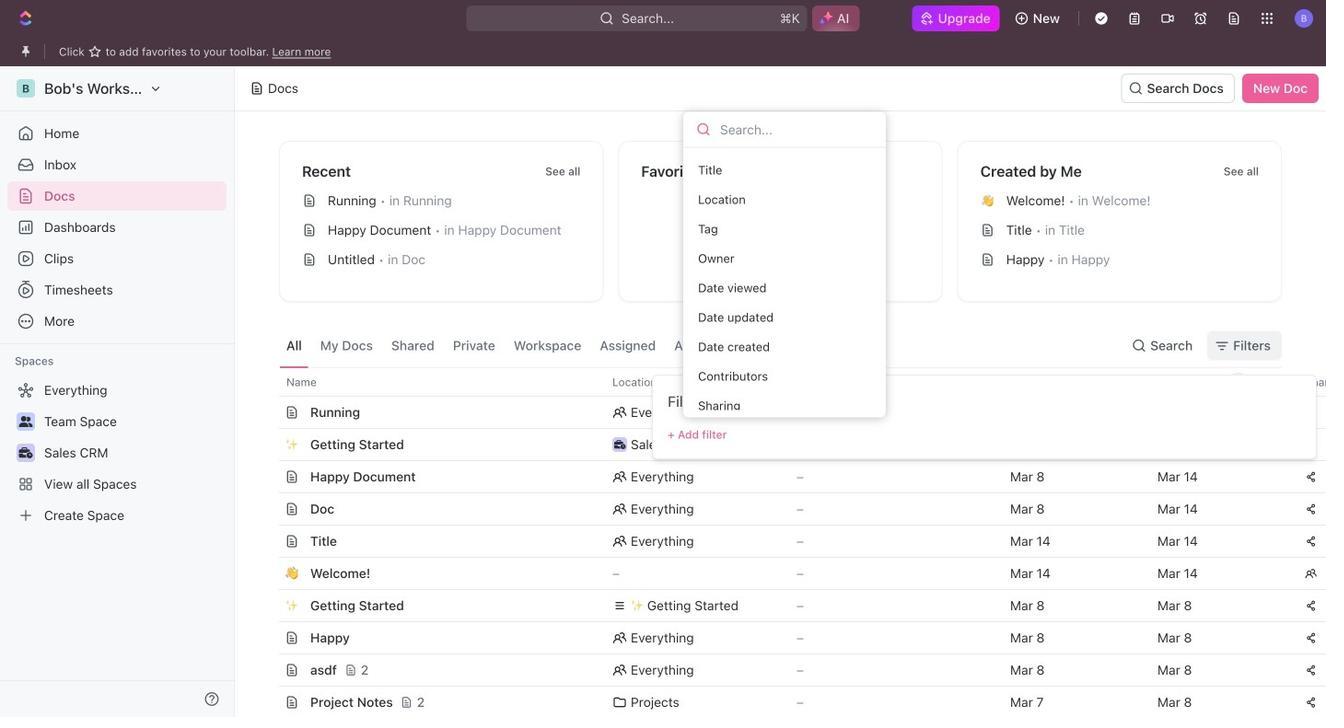 Task type: describe. For each thing, give the bounding box(es) containing it.
9 row from the top
[[259, 622, 1327, 655]]

7 row from the top
[[259, 557, 1327, 591]]

5 row from the top
[[259, 493, 1327, 526]]

cell for third row from the top
[[259, 429, 279, 461]]

4 row from the top
[[259, 461, 1327, 494]]

cell for fifth row from the bottom
[[259, 558, 279, 590]]

cell for eighth row from the bottom of the page
[[259, 462, 279, 493]]

cell for 2nd row from the bottom of the page
[[259, 655, 279, 686]]

sidebar navigation
[[0, 66, 235, 718]]

11 row from the top
[[259, 686, 1327, 718]]

6 row from the top
[[259, 525, 1327, 558]]

2 row from the top
[[259, 396, 1327, 429]]

cell for fifth row
[[259, 494, 279, 525]]

tree inside sidebar navigation
[[7, 376, 227, 531]]

Search... text field
[[721, 116, 874, 143]]

cell for 6th row from the top of the page
[[259, 526, 279, 557]]



Task type: locate. For each thing, give the bounding box(es) containing it.
table
[[259, 368, 1327, 718]]

cell for 10th row from the bottom
[[259, 397, 279, 428]]

column header
[[259, 368, 279, 397]]

cell for eighth row
[[259, 591, 279, 622]]

tree
[[7, 376, 227, 531]]

cell for 1st row from the bottom
[[259, 687, 279, 718]]

business time image
[[614, 440, 626, 450]]

cell for third row from the bottom of the page
[[259, 623, 279, 654]]

1 row from the top
[[259, 368, 1327, 397]]

8 row from the top
[[259, 590, 1327, 623]]

cell
[[259, 397, 279, 428], [259, 429, 279, 461], [1000, 429, 1147, 461], [1147, 429, 1294, 461], [259, 462, 279, 493], [259, 494, 279, 525], [259, 526, 279, 557], [259, 558, 279, 590], [259, 591, 279, 622], [259, 623, 279, 654], [259, 655, 279, 686], [259, 687, 279, 718]]

tab list
[[279, 324, 736, 368]]

10 row from the top
[[259, 654, 1327, 687]]

row
[[259, 368, 1327, 397], [259, 396, 1327, 429], [259, 428, 1327, 462], [259, 461, 1327, 494], [259, 493, 1327, 526], [259, 525, 1327, 558], [259, 557, 1327, 591], [259, 590, 1327, 623], [259, 622, 1327, 655], [259, 654, 1327, 687], [259, 686, 1327, 718]]

no favorited docs image
[[744, 183, 818, 257]]

3 row from the top
[[259, 428, 1327, 462]]



Task type: vqa. For each thing, say whether or not it's contained in the screenshot.
'tree'
yes



